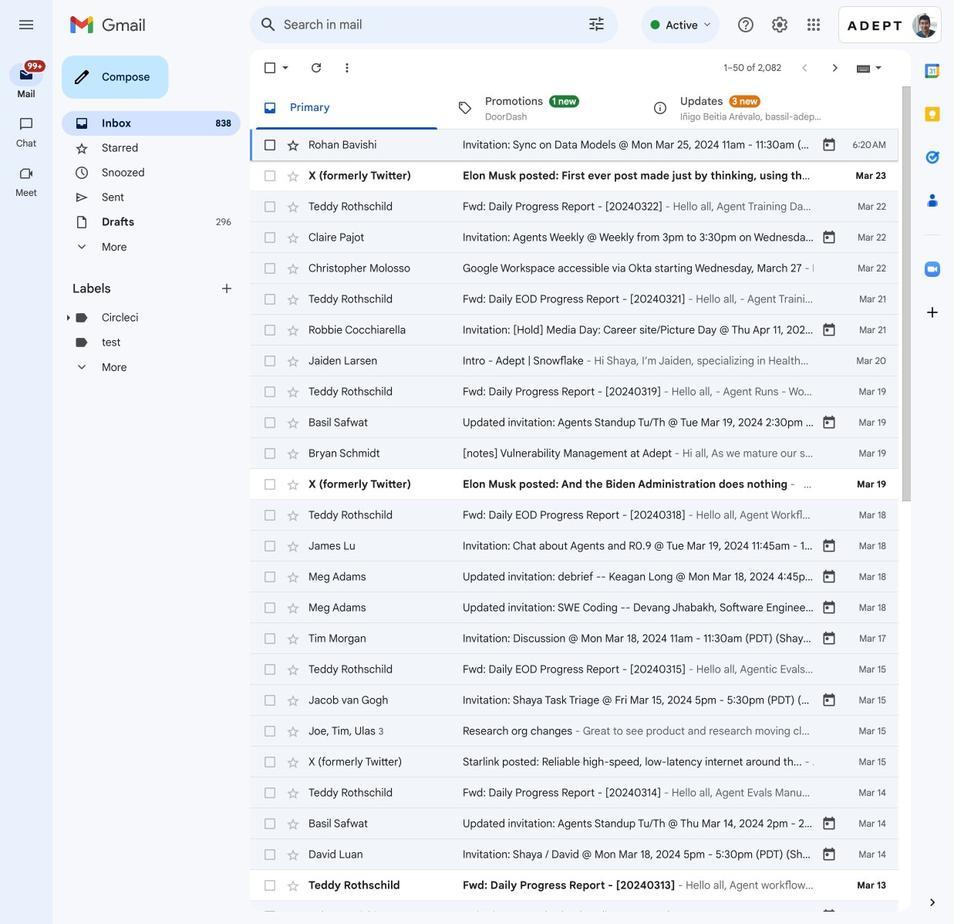 Task type: describe. For each thing, give the bounding box(es) containing it.
15 row from the top
[[250, 562, 955, 593]]

select input tool image
[[875, 62, 884, 73]]

calendar event image
[[822, 137, 838, 153]]

22 row from the top
[[250, 778, 899, 809]]

refresh image
[[309, 60, 324, 76]]

18 row from the top
[[250, 655, 899, 686]]

3 calendar event image from the top
[[822, 415, 838, 431]]

16 row from the top
[[250, 593, 955, 624]]

10 row from the top
[[250, 408, 948, 438]]

Search in mail text field
[[284, 17, 545, 32]]

1 horizontal spatial tab list
[[912, 49, 955, 869]]

older image
[[828, 60, 844, 76]]

7 row from the top
[[250, 315, 899, 346]]

17 row from the top
[[250, 624, 899, 655]]

14 row from the top
[[250, 531, 952, 562]]

updates, 3 new messages, tab
[[641, 86, 835, 130]]

advanced search options image
[[582, 8, 612, 39]]

13 row from the top
[[250, 500, 899, 531]]

1 calendar event image from the top
[[822, 230, 838, 245]]

4 row from the top
[[250, 222, 924, 253]]

11 row from the top
[[250, 438, 899, 469]]

3 row from the top
[[250, 191, 899, 222]]



Task type: vqa. For each thing, say whether or not it's contained in the screenshot.
Manage
no



Task type: locate. For each thing, give the bounding box(es) containing it.
tab list
[[912, 49, 955, 869], [250, 86, 899, 130]]

6 row from the top
[[250, 284, 899, 315]]

5 row from the top
[[250, 253, 899, 284]]

21 row from the top
[[250, 747, 899, 778]]

settings image
[[771, 15, 790, 34]]

navigation
[[0, 49, 54, 925]]

0 horizontal spatial tab list
[[250, 86, 899, 130]]

search in mail image
[[255, 11, 283, 39]]

2 vertical spatial calendar event image
[[822, 415, 838, 431]]

more email options image
[[340, 60, 355, 76]]

None checkbox
[[262, 168, 278, 184], [262, 199, 278, 215], [262, 230, 278, 245], [262, 261, 278, 276], [262, 292, 278, 307], [262, 323, 278, 338], [262, 354, 278, 369], [262, 539, 278, 554], [262, 570, 278, 585], [262, 662, 278, 678], [262, 755, 278, 770], [262, 909, 278, 925], [262, 168, 278, 184], [262, 199, 278, 215], [262, 230, 278, 245], [262, 261, 278, 276], [262, 292, 278, 307], [262, 323, 278, 338], [262, 354, 278, 369], [262, 539, 278, 554], [262, 570, 278, 585], [262, 662, 278, 678], [262, 755, 278, 770], [262, 909, 278, 925]]

promotions, one new message, tab
[[445, 86, 640, 130]]

2 calendar event image from the top
[[822, 323, 838, 338]]

8 row from the top
[[250, 346, 899, 377]]

heading
[[0, 88, 52, 100], [0, 137, 52, 150], [0, 187, 52, 199], [73, 281, 219, 296]]

support image
[[737, 15, 756, 34]]

1 row from the top
[[250, 130, 908, 161]]

25 row from the top
[[250, 871, 899, 902]]

primary tab
[[250, 86, 444, 130]]

calendar event image
[[822, 230, 838, 245], [822, 323, 838, 338], [822, 415, 838, 431]]

row
[[250, 130, 908, 161], [250, 161, 899, 191], [250, 191, 899, 222], [250, 222, 924, 253], [250, 253, 899, 284], [250, 284, 899, 315], [250, 315, 899, 346], [250, 346, 899, 377], [250, 377, 899, 408], [250, 408, 948, 438], [250, 438, 899, 469], [250, 469, 899, 500], [250, 500, 899, 531], [250, 531, 952, 562], [250, 562, 955, 593], [250, 593, 955, 624], [250, 624, 899, 655], [250, 655, 899, 686], [250, 686, 899, 716], [250, 716, 899, 747], [250, 747, 899, 778], [250, 778, 899, 809], [250, 809, 949, 840], [250, 840, 899, 871], [250, 871, 899, 902], [250, 902, 940, 925]]

24 row from the top
[[250, 840, 899, 871]]

None checkbox
[[262, 60, 278, 76], [262, 137, 278, 153], [262, 384, 278, 400], [262, 415, 278, 431], [262, 446, 278, 462], [262, 477, 278, 493], [262, 508, 278, 523], [262, 601, 278, 616], [262, 631, 278, 647], [262, 693, 278, 709], [262, 724, 278, 740], [262, 786, 278, 801], [262, 817, 278, 832], [262, 848, 278, 863], [262, 879, 278, 894], [262, 60, 278, 76], [262, 137, 278, 153], [262, 384, 278, 400], [262, 415, 278, 431], [262, 446, 278, 462], [262, 477, 278, 493], [262, 508, 278, 523], [262, 601, 278, 616], [262, 631, 278, 647], [262, 693, 278, 709], [262, 724, 278, 740], [262, 786, 278, 801], [262, 817, 278, 832], [262, 848, 278, 863], [262, 879, 278, 894]]

main content
[[250, 86, 955, 925]]

20 row from the top
[[250, 716, 899, 747]]

0 vertical spatial calendar event image
[[822, 230, 838, 245]]

19 row from the top
[[250, 686, 899, 716]]

1 vertical spatial calendar event image
[[822, 323, 838, 338]]

gmail image
[[69, 9, 154, 40]]

23 row from the top
[[250, 809, 949, 840]]

Search in mail search field
[[250, 6, 619, 43]]

26 row from the top
[[250, 902, 940, 925]]

9 row from the top
[[250, 377, 899, 408]]

12 row from the top
[[250, 469, 899, 500]]

2 row from the top
[[250, 161, 899, 191]]

main menu image
[[17, 15, 36, 34]]



